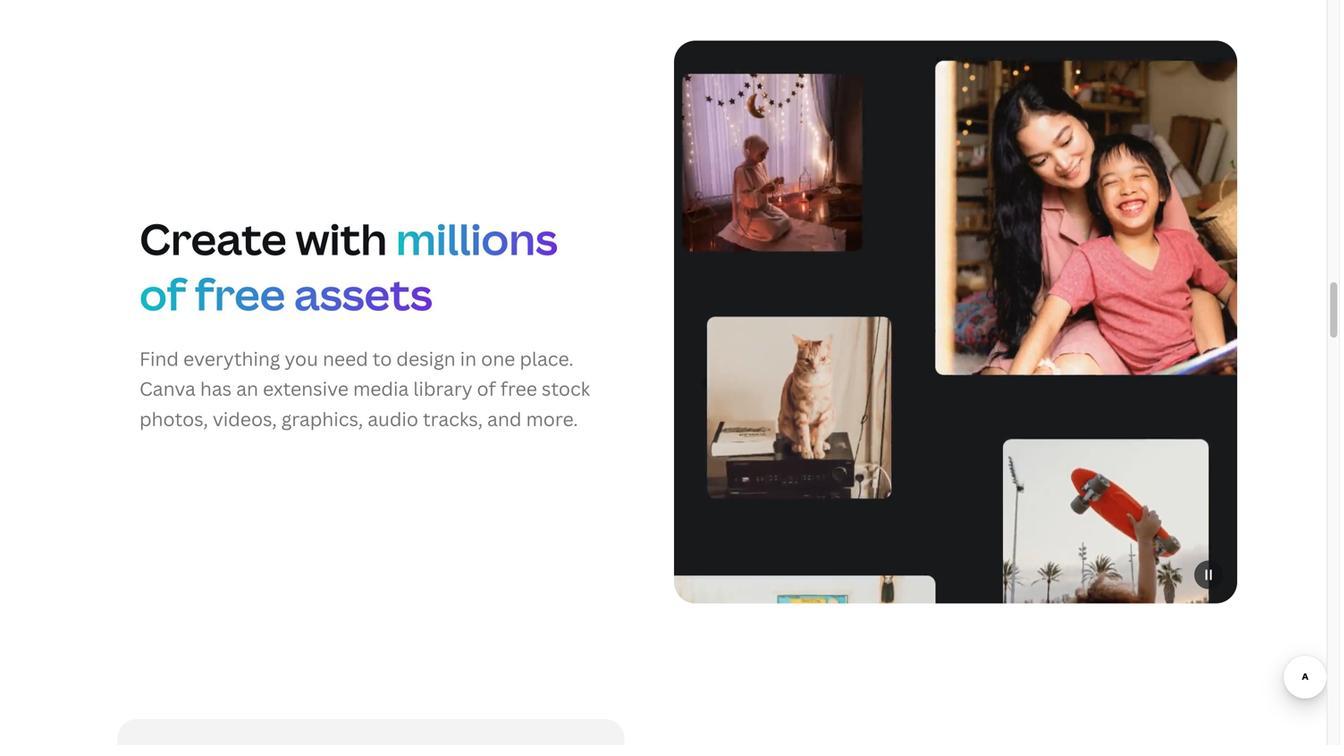 Task type: vqa. For each thing, say whether or not it's contained in the screenshot.
"extensive"
yes



Task type: locate. For each thing, give the bounding box(es) containing it.
of up find
[[139, 265, 186, 323]]

free inside millions of free assets
[[195, 265, 285, 323]]

everything
[[183, 346, 280, 372]]

and
[[487, 406, 522, 432]]

videos,
[[213, 406, 277, 432]]

of
[[139, 265, 186, 323], [477, 376, 496, 402]]

with
[[295, 209, 387, 268]]

0 vertical spatial free
[[195, 265, 285, 323]]

extensive
[[263, 376, 349, 402]]

1 horizontal spatial free
[[501, 376, 537, 402]]

1 vertical spatial free
[[501, 376, 537, 402]]

0 horizontal spatial free
[[195, 265, 285, 323]]

of down one
[[477, 376, 496, 402]]

media
[[353, 376, 409, 402]]

photos,
[[139, 406, 208, 432]]

free up everything at the top left of page
[[195, 265, 285, 323]]

find
[[139, 346, 179, 372]]

tracks,
[[423, 406, 483, 432]]

library
[[413, 376, 473, 402]]

find everything you need to design in one place. canva has an extensive media library of free stock photos, videos, graphics, audio tracks, and more.
[[139, 346, 590, 432]]

1 vertical spatial of
[[477, 376, 496, 402]]

0 horizontal spatial of
[[139, 265, 186, 323]]

1 horizontal spatial of
[[477, 376, 496, 402]]

place.
[[520, 346, 574, 372]]

free
[[195, 265, 285, 323], [501, 376, 537, 402]]

free up "and"
[[501, 376, 537, 402]]

to
[[373, 346, 392, 372]]

has
[[200, 376, 232, 402]]

need
[[323, 346, 368, 372]]

of inside millions of free assets
[[139, 265, 186, 323]]

0 vertical spatial of
[[139, 265, 186, 323]]



Task type: describe. For each thing, give the bounding box(es) containing it.
stock
[[542, 376, 590, 402]]

in
[[460, 346, 477, 372]]

canva
[[139, 376, 196, 402]]

create
[[139, 209, 287, 268]]

an
[[236, 376, 258, 402]]

of inside find everything you need to design in one place. canva has an extensive media library of free stock photos, videos, graphics, audio tracks, and more.
[[477, 376, 496, 402]]

one
[[481, 346, 515, 372]]

create with
[[139, 209, 396, 268]]

millions
[[396, 209, 558, 268]]

more.
[[526, 406, 578, 432]]

millions of free assets
[[139, 209, 558, 323]]

graphics,
[[281, 406, 363, 432]]

assets
[[294, 265, 433, 323]]

audio
[[368, 406, 418, 432]]

design
[[396, 346, 456, 372]]

free inside find everything you need to design in one place. canva has an extensive media library of free stock photos, videos, graphics, audio tracks, and more.
[[501, 376, 537, 402]]

you
[[285, 346, 318, 372]]



